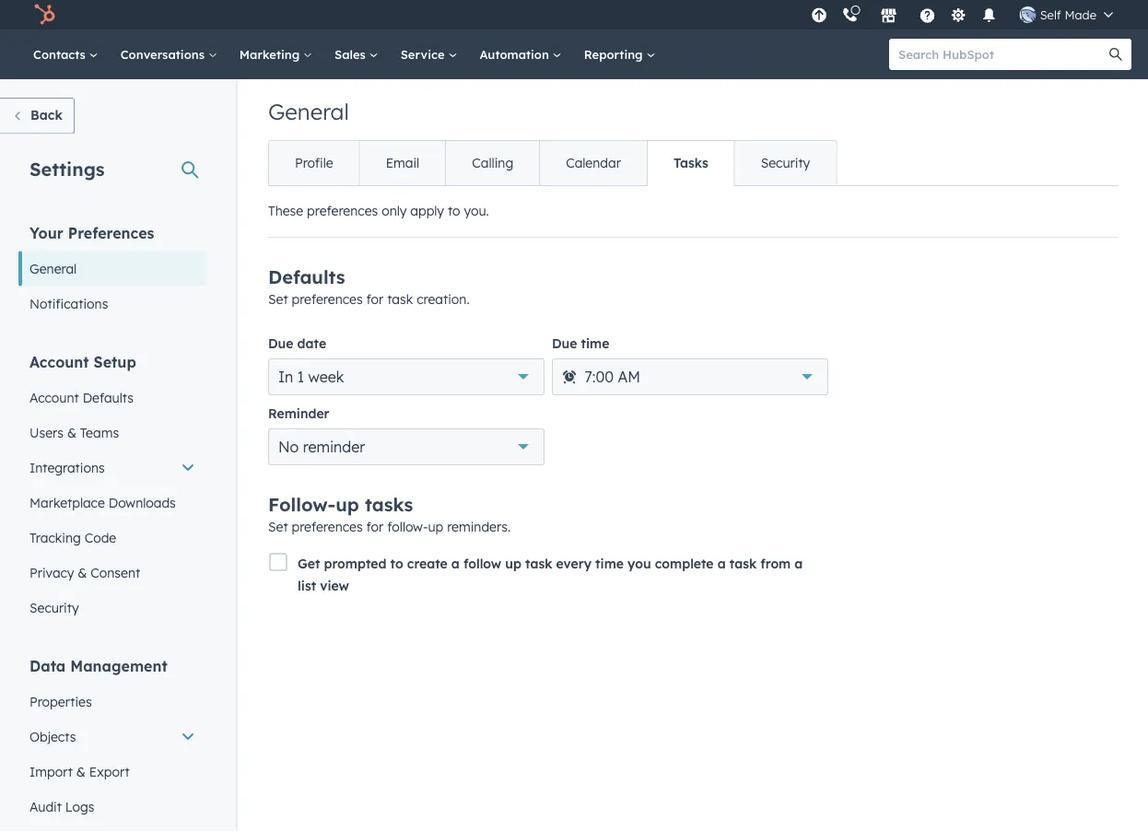 Task type: locate. For each thing, give the bounding box(es) containing it.
2 vertical spatial &
[[76, 764, 86, 780]]

due for due time
[[552, 336, 577, 352]]

follow-
[[387, 519, 428, 535]]

search image
[[1110, 48, 1123, 61]]

0 horizontal spatial due
[[268, 336, 294, 352]]

for inside defaults set preferences for task creation.
[[366, 291, 384, 307]]

1 vertical spatial security link
[[18, 590, 206, 625]]

tracking code
[[29, 530, 116, 546]]

ruby anderson image
[[1020, 6, 1037, 23]]

0 horizontal spatial to
[[390, 556, 403, 572]]

calling icon image
[[842, 7, 859, 24]]

made
[[1065, 7, 1097, 22]]

date
[[297, 336, 326, 352]]

preferences
[[307, 203, 378, 219], [292, 291, 363, 307], [292, 519, 363, 535]]

your
[[29, 224, 63, 242]]

account up the users on the bottom left
[[29, 389, 79, 406]]

calling icon button
[[835, 3, 866, 27]]

0 vertical spatial general
[[268, 98, 349, 125]]

prompted
[[324, 556, 387, 572]]

upgrade link
[[808, 5, 831, 24]]

navigation
[[268, 140, 837, 186]]

upgrade image
[[811, 8, 828, 24]]

list
[[298, 578, 316, 594]]

marketing
[[239, 47, 303, 62]]

preferences down follow-
[[292, 519, 363, 535]]

0 vertical spatial security
[[761, 155, 811, 171]]

for left creation.
[[366, 291, 384, 307]]

email
[[386, 155, 420, 171]]

7:00 am button
[[552, 359, 829, 395]]

2 vertical spatial up
[[505, 556, 522, 572]]

time inside get prompted to create a follow up task every time you complete a task from a list view
[[596, 556, 624, 572]]

account up account defaults on the left top
[[29, 353, 89, 371]]

create
[[407, 556, 448, 572]]

tracking code link
[[18, 520, 206, 555]]

to left the create
[[390, 556, 403, 572]]

defaults inside the account defaults link
[[83, 389, 134, 406]]

navigation containing profile
[[268, 140, 837, 186]]

data management element
[[18, 656, 206, 825]]

2 due from the left
[[552, 336, 577, 352]]

0 vertical spatial set
[[268, 291, 288, 307]]

task
[[387, 291, 413, 307], [525, 556, 553, 572], [730, 556, 757, 572]]

1 vertical spatial to
[[390, 556, 403, 572]]

privacy & consent
[[29, 565, 140, 581]]

0 vertical spatial to
[[448, 203, 460, 219]]

users & teams
[[29, 424, 119, 441]]

1 due from the left
[[268, 336, 294, 352]]

objects
[[29, 729, 76, 745]]

in
[[278, 368, 293, 386]]

1 vertical spatial account
[[29, 389, 79, 406]]

7:00
[[585, 368, 614, 386]]

reminders.
[[447, 519, 511, 535]]

1 horizontal spatial security
[[761, 155, 811, 171]]

you.
[[464, 203, 489, 219]]

a right complete
[[718, 556, 726, 572]]

& for teams
[[67, 424, 76, 441]]

1 vertical spatial &
[[78, 565, 87, 581]]

marketplaces button
[[870, 0, 909, 29]]

& right the users on the bottom left
[[67, 424, 76, 441]]

general
[[268, 98, 349, 125], [29, 260, 77, 277]]

privacy
[[29, 565, 74, 581]]

marketplace downloads link
[[18, 485, 206, 520]]

time up 7:00
[[581, 336, 610, 352]]

email link
[[359, 141, 445, 185]]

0 vertical spatial &
[[67, 424, 76, 441]]

up up the create
[[428, 519, 444, 535]]

1 vertical spatial defaults
[[83, 389, 134, 406]]

sales
[[335, 47, 369, 62]]

preferences up date
[[292, 291, 363, 307]]

0 vertical spatial for
[[366, 291, 384, 307]]

settings link
[[947, 5, 970, 24]]

security link
[[734, 141, 836, 185], [18, 590, 206, 625]]

1 horizontal spatial defaults
[[268, 265, 345, 289]]

view
[[320, 578, 349, 594]]

these preferences only apply to you.
[[268, 203, 489, 219]]

time left you
[[596, 556, 624, 572]]

your preferences element
[[18, 223, 206, 321]]

2 horizontal spatial up
[[505, 556, 522, 572]]

a left 'follow'
[[452, 556, 460, 572]]

1 horizontal spatial general
[[268, 98, 349, 125]]

for down tasks
[[366, 519, 384, 535]]

calling
[[472, 155, 514, 171]]

up left tasks
[[336, 493, 359, 516]]

0 horizontal spatial defaults
[[83, 389, 134, 406]]

set
[[268, 291, 288, 307], [268, 519, 288, 535]]

profile
[[295, 155, 333, 171]]

teams
[[80, 424, 119, 441]]

data
[[29, 657, 66, 675]]

1 vertical spatial general
[[29, 260, 77, 277]]

set up due date
[[268, 291, 288, 307]]

task inside defaults set preferences for task creation.
[[387, 291, 413, 307]]

0 horizontal spatial security
[[29, 600, 79, 616]]

preferences inside follow-up tasks set preferences for follow-up reminders.
[[292, 519, 363, 535]]

task left the every
[[525, 556, 553, 572]]

& right privacy
[[78, 565, 87, 581]]

reporting link
[[573, 29, 667, 79]]

to left you. on the left top
[[448, 203, 460, 219]]

2 horizontal spatial a
[[795, 556, 803, 572]]

0 vertical spatial defaults
[[268, 265, 345, 289]]

help button
[[912, 0, 944, 29]]

contacts
[[33, 47, 89, 62]]

1 horizontal spatial due
[[552, 336, 577, 352]]

1 for from the top
[[366, 291, 384, 307]]

users & teams link
[[18, 415, 206, 450]]

& for export
[[76, 764, 86, 780]]

2 vertical spatial preferences
[[292, 519, 363, 535]]

2 account from the top
[[29, 389, 79, 406]]

settings
[[29, 157, 105, 180]]

1 horizontal spatial to
[[448, 203, 460, 219]]

back link
[[0, 98, 75, 134]]

preferences inside defaults set preferences for task creation.
[[292, 291, 363, 307]]

no
[[278, 438, 299, 456]]

a
[[452, 556, 460, 572], [718, 556, 726, 572], [795, 556, 803, 572]]

0 horizontal spatial general
[[29, 260, 77, 277]]

1 vertical spatial preferences
[[292, 291, 363, 307]]

& left export
[[76, 764, 86, 780]]

profile link
[[269, 141, 359, 185]]

complete
[[655, 556, 714, 572]]

notifications image
[[981, 8, 998, 25]]

3 a from the left
[[795, 556, 803, 572]]

management
[[70, 657, 168, 675]]

defaults up date
[[268, 265, 345, 289]]

tasks
[[365, 493, 413, 516]]

conversations link
[[109, 29, 228, 79]]

general down "your"
[[29, 260, 77, 277]]

task left creation.
[[387, 291, 413, 307]]

back
[[30, 107, 63, 123]]

to
[[448, 203, 460, 219], [390, 556, 403, 572]]

account for account setup
[[29, 353, 89, 371]]

1 vertical spatial set
[[268, 519, 288, 535]]

1 vertical spatial for
[[366, 519, 384, 535]]

0 vertical spatial account
[[29, 353, 89, 371]]

follow
[[464, 556, 502, 572]]

0 horizontal spatial task
[[387, 291, 413, 307]]

up right 'follow'
[[505, 556, 522, 572]]

up
[[336, 493, 359, 516], [428, 519, 444, 535], [505, 556, 522, 572]]

preferences left "only"
[[307, 203, 378, 219]]

users
[[29, 424, 64, 441]]

general up the "profile"
[[268, 98, 349, 125]]

these
[[268, 203, 303, 219]]

1 vertical spatial time
[[596, 556, 624, 572]]

& inside data management element
[[76, 764, 86, 780]]

import & export link
[[18, 754, 206, 790]]

you
[[628, 556, 651, 572]]

2 set from the top
[[268, 519, 288, 535]]

defaults up users & teams link
[[83, 389, 134, 406]]

marketplace
[[29, 495, 105, 511]]

due
[[268, 336, 294, 352], [552, 336, 577, 352]]

1 account from the top
[[29, 353, 89, 371]]

sales link
[[324, 29, 390, 79]]

notifications
[[29, 295, 108, 312]]

only
[[382, 203, 407, 219]]

1 vertical spatial security
[[29, 600, 79, 616]]

0 vertical spatial security link
[[734, 141, 836, 185]]

set down follow-
[[268, 519, 288, 535]]

task left from
[[730, 556, 757, 572]]

defaults inside defaults set preferences for task creation.
[[268, 265, 345, 289]]

due date
[[268, 336, 326, 352]]

a right from
[[795, 556, 803, 572]]

import
[[29, 764, 73, 780]]

1 horizontal spatial a
[[718, 556, 726, 572]]

0 horizontal spatial a
[[452, 556, 460, 572]]

notifications button
[[974, 0, 1005, 29]]

0 vertical spatial up
[[336, 493, 359, 516]]

set inside defaults set preferences for task creation.
[[268, 291, 288, 307]]

0 horizontal spatial up
[[336, 493, 359, 516]]

1 vertical spatial up
[[428, 519, 444, 535]]

&
[[67, 424, 76, 441], [78, 565, 87, 581], [76, 764, 86, 780]]

self made
[[1040, 7, 1097, 22]]

notifications link
[[18, 286, 206, 321]]

downloads
[[109, 495, 176, 511]]

1 set from the top
[[268, 291, 288, 307]]

setup
[[94, 353, 136, 371]]

preferences
[[68, 224, 154, 242]]

2 for from the top
[[366, 519, 384, 535]]

help image
[[920, 8, 936, 25]]



Task type: describe. For each thing, give the bounding box(es) containing it.
account defaults link
[[18, 380, 206, 415]]

privacy & consent link
[[18, 555, 206, 590]]

1 horizontal spatial up
[[428, 519, 444, 535]]

in 1 week button
[[268, 359, 545, 395]]

marketplace downloads
[[29, 495, 176, 511]]

follow-up tasks set preferences for follow-up reminders.
[[268, 493, 511, 535]]

tasks
[[674, 155, 709, 171]]

get prompted to create a follow up task every time you complete a task from a list view
[[298, 556, 803, 594]]

up inside get prompted to create a follow up task every time you complete a task from a list view
[[505, 556, 522, 572]]

properties link
[[18, 684, 206, 719]]

self made menu
[[806, 0, 1126, 29]]

due for due date
[[268, 336, 294, 352]]

tracking
[[29, 530, 81, 546]]

integrations button
[[18, 450, 206, 485]]

security inside account setup element
[[29, 600, 79, 616]]

account setup element
[[18, 352, 206, 625]]

hubspot image
[[33, 4, 55, 26]]

self made button
[[1009, 0, 1125, 29]]

creation.
[[417, 291, 470, 307]]

1 horizontal spatial security link
[[734, 141, 836, 185]]

reminder
[[303, 438, 365, 456]]

account for account defaults
[[29, 389, 79, 406]]

1 a from the left
[[452, 556, 460, 572]]

audit
[[29, 799, 62, 815]]

from
[[761, 556, 791, 572]]

conversations
[[120, 47, 208, 62]]

search button
[[1101, 39, 1132, 70]]

0 vertical spatial preferences
[[307, 203, 378, 219]]

2 a from the left
[[718, 556, 726, 572]]

am
[[618, 368, 641, 386]]

calendar
[[566, 155, 621, 171]]

calling link
[[445, 141, 539, 185]]

get
[[298, 556, 320, 572]]

0 vertical spatial time
[[581, 336, 610, 352]]

import & export
[[29, 764, 130, 780]]

audit logs link
[[18, 790, 206, 825]]

in 1 week
[[278, 368, 344, 386]]

code
[[85, 530, 116, 546]]

0 horizontal spatial security link
[[18, 590, 206, 625]]

tasks link
[[647, 141, 734, 185]]

set inside follow-up tasks set preferences for follow-up reminders.
[[268, 519, 288, 535]]

1
[[298, 368, 304, 386]]

follow-
[[268, 493, 336, 516]]

week
[[308, 368, 344, 386]]

integrations
[[29, 460, 105, 476]]

7:00 am
[[585, 368, 641, 386]]

due time
[[552, 336, 610, 352]]

service link
[[390, 29, 469, 79]]

no reminder button
[[268, 429, 545, 466]]

contacts link
[[22, 29, 109, 79]]

for inside follow-up tasks set preferences for follow-up reminders.
[[366, 519, 384, 535]]

automation link
[[469, 29, 573, 79]]

logs
[[65, 799, 94, 815]]

data management
[[29, 657, 168, 675]]

properties
[[29, 694, 92, 710]]

self
[[1040, 7, 1062, 22]]

your preferences
[[29, 224, 154, 242]]

general inside the your preferences element
[[29, 260, 77, 277]]

calendar link
[[539, 141, 647, 185]]

2 horizontal spatial task
[[730, 556, 757, 572]]

objects button
[[18, 719, 206, 754]]

Search HubSpot search field
[[890, 39, 1115, 70]]

marketing link
[[228, 29, 324, 79]]

marketplaces image
[[881, 8, 898, 25]]

& for consent
[[78, 565, 87, 581]]

defaults set preferences for task creation.
[[268, 265, 470, 307]]

to inside get prompted to create a follow up task every time you complete a task from a list view
[[390, 556, 403, 572]]

reminder
[[268, 406, 330, 422]]

every
[[556, 556, 592, 572]]

general link
[[18, 251, 206, 286]]

no reminder
[[278, 438, 365, 456]]

settings image
[[951, 8, 967, 24]]

export
[[89, 764, 130, 780]]

audit logs
[[29, 799, 94, 815]]

consent
[[91, 565, 140, 581]]

account defaults
[[29, 389, 134, 406]]

hubspot link
[[22, 4, 69, 26]]

reporting
[[584, 47, 647, 62]]

1 horizontal spatial task
[[525, 556, 553, 572]]

automation
[[480, 47, 553, 62]]



Task type: vqa. For each thing, say whether or not it's contained in the screenshot.
menu
no



